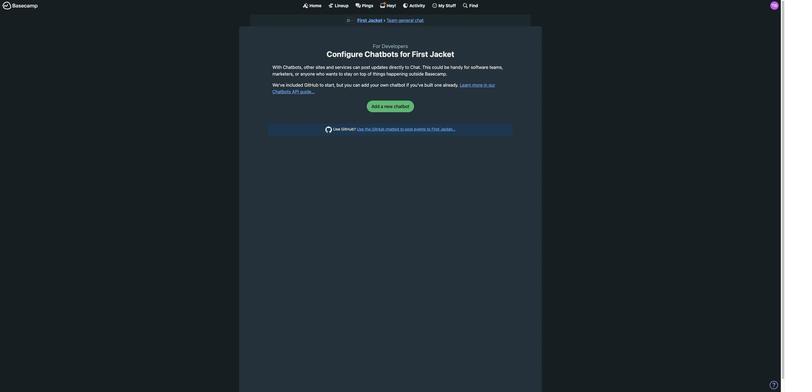 Task type: vqa. For each thing, say whether or not it's contained in the screenshot.
S to the left
no



Task type: describe. For each thing, give the bounding box(es) containing it.
wants
[[326, 72, 338, 77]]

this
[[422, 65, 431, 70]]

my stuff button
[[432, 3, 456, 8]]

chatbots,
[[283, 65, 303, 70]]

lineup link
[[328, 3, 349, 8]]

events
[[414, 127, 426, 132]]

jacket…
[[441, 127, 456, 132]]

lineup
[[335, 3, 349, 8]]

on
[[354, 72, 359, 77]]

own
[[380, 83, 389, 88]]

my
[[439, 3, 445, 8]]

we've included github to start, but you can add your own chatbot if you've built one already.
[[273, 83, 460, 88]]

outside
[[409, 72, 424, 77]]

use the github chatbot to post events to first jacket… link
[[357, 127, 456, 132]]

first jacket
[[357, 18, 383, 23]]

and
[[326, 65, 334, 70]]

handy
[[451, 65, 463, 70]]

with
[[273, 65, 282, 70]]

sites
[[316, 65, 325, 70]]

you
[[344, 83, 352, 88]]

already.
[[443, 83, 459, 88]]

1 vertical spatial chatbot
[[394, 104, 409, 109]]

we've
[[273, 83, 285, 88]]

0 horizontal spatial first
[[357, 18, 367, 23]]

chatbots inside learn more in our chatbots api guide…
[[273, 89, 291, 94]]

first inside for developers configure chatbots for first jacket
[[412, 50, 428, 59]]

hey! button
[[380, 2, 396, 8]]

2 vertical spatial first
[[432, 127, 440, 132]]

you've
[[410, 83, 423, 88]]

software
[[471, 65, 488, 70]]

find button
[[463, 3, 478, 8]]

github?
[[341, 127, 356, 132]]

the
[[365, 127, 371, 132]]

use github? use the github chatbot to post events to first jacket…
[[332, 127, 456, 132]]

add
[[361, 83, 369, 88]]

pings button
[[355, 3, 373, 8]]

team general chat link
[[387, 18, 424, 23]]

more
[[472, 83, 483, 88]]

switch accounts image
[[2, 1, 38, 10]]

with chatbots, other sites and services can post updates directly to chat.           this could be handy for software teams, marketers, or anyone who wants to stay on top of things happening outside basecamp.
[[273, 65, 503, 77]]

directly
[[389, 65, 404, 70]]

chat.
[[410, 65, 421, 70]]

teams,
[[490, 65, 503, 70]]

developers
[[382, 43, 408, 49]]

home link
[[303, 3, 322, 8]]

to down services
[[339, 72, 343, 77]]

chatbots inside for developers configure chatbots for first jacket
[[365, 50, 399, 59]]

for
[[373, 43, 381, 49]]

jacket inside for developers configure chatbots for first jacket
[[430, 50, 454, 59]]

basecamp.
[[425, 72, 447, 77]]

or
[[295, 72, 299, 77]]

0 vertical spatial chatbot
[[390, 83, 405, 88]]

things
[[373, 72, 385, 77]]

of
[[368, 72, 372, 77]]

find
[[469, 3, 478, 8]]

learn more in our chatbots api guide… link
[[273, 83, 495, 94]]



Task type: locate. For each thing, give the bounding box(es) containing it.
2 use from the left
[[357, 127, 364, 132]]

start,
[[325, 83, 335, 88]]

activity link
[[403, 3, 425, 8]]

included
[[286, 83, 303, 88]]

2 can from the top
[[353, 83, 360, 88]]

top
[[360, 72, 367, 77]]

jacket left › at the top
[[368, 18, 383, 23]]

1 can from the top
[[353, 65, 360, 70]]

to right events at the right of the page
[[427, 127, 431, 132]]

chatbots
[[365, 50, 399, 59], [273, 89, 291, 94]]

1 vertical spatial github
[[372, 127, 384, 132]]

post for to
[[405, 127, 413, 132]]

one
[[434, 83, 442, 88]]

in
[[484, 83, 487, 88]]

for down developers
[[400, 50, 410, 59]]

post for can
[[361, 65, 370, 70]]

1 vertical spatial chatbots
[[273, 89, 291, 94]]

use left github? at the left of the page
[[333, 127, 340, 132]]

2 horizontal spatial first
[[432, 127, 440, 132]]

1 horizontal spatial jacket
[[430, 50, 454, 59]]

general
[[399, 18, 414, 23]]

team
[[387, 18, 398, 23]]

can
[[353, 65, 360, 70], [353, 83, 360, 88]]

0 vertical spatial post
[[361, 65, 370, 70]]

1 vertical spatial can
[[353, 83, 360, 88]]

0 vertical spatial can
[[353, 65, 360, 70]]

1 horizontal spatial github
[[372, 127, 384, 132]]

new
[[384, 104, 393, 109]]

add a new chatbot link
[[367, 101, 414, 113]]

updates
[[372, 65, 388, 70]]

pings
[[362, 3, 373, 8]]

for inside for developers configure chatbots for first jacket
[[400, 50, 410, 59]]

0 vertical spatial chatbots
[[365, 50, 399, 59]]

learn more in our chatbots api guide…
[[273, 83, 495, 94]]

1 horizontal spatial first
[[412, 50, 428, 59]]

for developers configure chatbots for first jacket
[[327, 43, 454, 59]]

0 vertical spatial for
[[400, 50, 410, 59]]

0 horizontal spatial post
[[361, 65, 370, 70]]

1 vertical spatial for
[[464, 65, 470, 70]]

first up chat.
[[412, 50, 428, 59]]

to
[[405, 65, 409, 70], [339, 72, 343, 77], [320, 83, 324, 88], [400, 127, 404, 132], [427, 127, 431, 132]]

happening
[[387, 72, 408, 77]]

tyler black image
[[771, 1, 779, 10]]

marketers,
[[273, 72, 294, 77]]

1 use from the left
[[333, 127, 340, 132]]

guide…
[[300, 89, 315, 94]]

can right you
[[353, 83, 360, 88]]

for inside the 'with chatbots, other sites and services can post updates directly to chat.           this could be handy for software teams, marketers, or anyone who wants to stay on top of things happening outside basecamp.'
[[464, 65, 470, 70]]

chatbots down for
[[365, 50, 399, 59]]

1 vertical spatial jacket
[[430, 50, 454, 59]]

0 vertical spatial jacket
[[368, 18, 383, 23]]

first jacket link
[[357, 18, 383, 23]]

stay
[[344, 72, 352, 77]]

your
[[370, 83, 379, 88]]

github up guide…
[[304, 83, 319, 88]]

first
[[357, 18, 367, 23], [412, 50, 428, 59], [432, 127, 440, 132]]

to left chat.
[[405, 65, 409, 70]]

use left the
[[357, 127, 364, 132]]

github right the
[[372, 127, 384, 132]]

› team general chat
[[384, 18, 424, 23]]

our
[[489, 83, 495, 88]]

0 horizontal spatial jacket
[[368, 18, 383, 23]]

0 horizontal spatial use
[[333, 127, 340, 132]]

1 horizontal spatial for
[[464, 65, 470, 70]]

jacket
[[368, 18, 383, 23], [430, 50, 454, 59]]

2 vertical spatial chatbot
[[386, 127, 399, 132]]

stuff
[[446, 3, 456, 8]]

main element
[[0, 0, 781, 11]]

to left start,
[[320, 83, 324, 88]]

could
[[432, 65, 443, 70]]

1 horizontal spatial chatbots
[[365, 50, 399, 59]]

use
[[333, 127, 340, 132], [357, 127, 364, 132]]

jacket up could
[[430, 50, 454, 59]]

add
[[372, 104, 380, 109]]

chatbot right new
[[394, 104, 409, 109]]

who
[[316, 72, 325, 77]]

anyone
[[300, 72, 315, 77]]

post inside the 'with chatbots, other sites and services can post updates directly to chat.           this could be handy for software teams, marketers, or anyone who wants to stay on top of things happening outside basecamp.'
[[361, 65, 370, 70]]

1 vertical spatial first
[[412, 50, 428, 59]]

configure
[[327, 50, 363, 59]]

but
[[337, 83, 343, 88]]

chatbot
[[390, 83, 405, 88], [394, 104, 409, 109], [386, 127, 399, 132]]

first down pings popup button
[[357, 18, 367, 23]]

for
[[400, 50, 410, 59], [464, 65, 470, 70]]

api
[[292, 89, 299, 94]]

if
[[407, 83, 409, 88]]

other
[[304, 65, 315, 70]]

add a new chatbot
[[372, 104, 409, 109]]

post up top
[[361, 65, 370, 70]]

learn
[[460, 83, 471, 88]]

for right handy
[[464, 65, 470, 70]]

0 vertical spatial github
[[304, 83, 319, 88]]

can inside the 'with chatbots, other sites and services can post updates directly to chat.           this could be handy for software teams, marketers, or anyone who wants to stay on top of things happening outside basecamp.'
[[353, 65, 360, 70]]

first left jacket…
[[432, 127, 440, 132]]

›
[[384, 18, 385, 23]]

my stuff
[[439, 3, 456, 8]]

activity
[[410, 3, 425, 8]]

hey!
[[387, 3, 396, 8]]

chatbot down add a new chatbot link
[[386, 127, 399, 132]]

github
[[304, 83, 319, 88], [372, 127, 384, 132]]

home
[[310, 3, 322, 8]]

0 horizontal spatial github
[[304, 83, 319, 88]]

0 horizontal spatial for
[[400, 50, 410, 59]]

be
[[444, 65, 449, 70]]

chatbots down the we've
[[273, 89, 291, 94]]

a
[[381, 104, 383, 109]]

chatbot left if on the right
[[390, 83, 405, 88]]

post
[[361, 65, 370, 70], [405, 127, 413, 132]]

post left events at the right of the page
[[405, 127, 413, 132]]

1 vertical spatial post
[[405, 127, 413, 132]]

1 horizontal spatial post
[[405, 127, 413, 132]]

to left events at the right of the page
[[400, 127, 404, 132]]

can up on
[[353, 65, 360, 70]]

built
[[425, 83, 433, 88]]

0 horizontal spatial chatbots
[[273, 89, 291, 94]]

0 vertical spatial first
[[357, 18, 367, 23]]

1 horizontal spatial use
[[357, 127, 364, 132]]

services
[[335, 65, 352, 70]]

chat
[[415, 18, 424, 23]]



